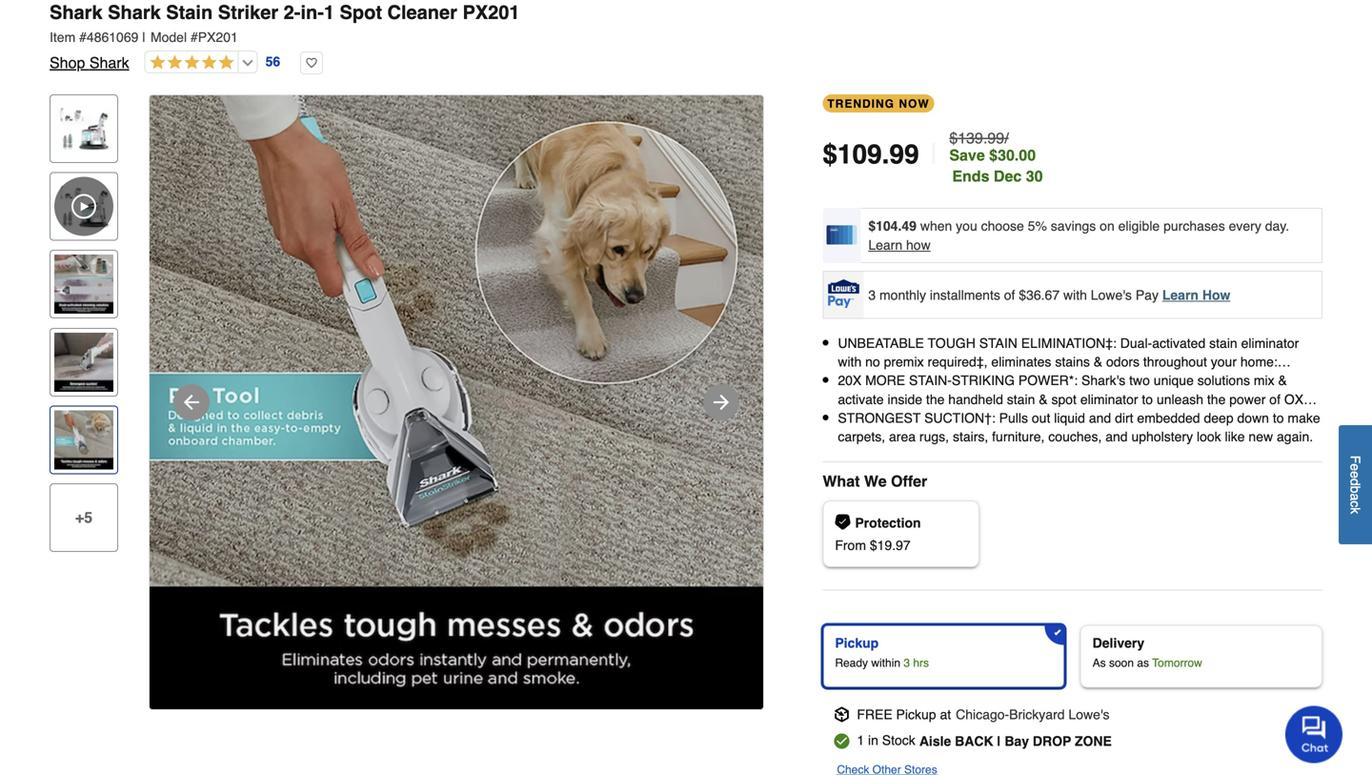 Task type: describe. For each thing, give the bounding box(es) containing it.
rugs, inside 'unbeatable tough stain elimination‡: dual-activated stain eliminator with no premix required‡, eliminates stains & odors throughout your home: carpets, area rugs, couches, upholstery, cars & more!'
[[920, 373, 950, 388]]

| inside shark shark stain striker 2-in-1 spot cleaner px201 item # 4861069 | model # px201
[[142, 30, 146, 45]]

how
[[1203, 287, 1231, 302]]

20x more stain-striking power*: shark's two unique solutions mix & activate inside the handheld stain & spot eliminator to unleash the power of oxy delivering unbeatable tough stain elimination, with no premix required.
[[838, 373, 1313, 426]]

upholstery,
[[1010, 373, 1075, 388]]

odors
[[1107, 354, 1140, 370]]

f e e d b a c k
[[1348, 455, 1364, 514]]

dual-
[[1121, 336, 1153, 351]]

2-
[[284, 1, 301, 23]]

$ 109 . 99
[[823, 139, 920, 170]]

what we offer
[[823, 472, 928, 490]]

activate
[[838, 392, 884, 407]]

we
[[865, 472, 887, 490]]

elimination‡:
[[1022, 336, 1117, 351]]

$19.97
[[870, 538, 911, 553]]

mix
[[1254, 373, 1275, 388]]

item number 4 8 6 1 0 6 9 and model number p x 2 0 1 element
[[50, 28, 1323, 47]]

1 horizontal spatial |
[[931, 138, 938, 171]]

handheld
[[949, 392, 1004, 407]]

within
[[872, 656, 901, 670]]

spot
[[1052, 392, 1077, 407]]

shark  #px201 - thumbnail3 image
[[54, 333, 113, 392]]

delivery as soon as tomorrow
[[1093, 635, 1203, 670]]

& right cars
[[1107, 373, 1116, 388]]

more
[[866, 373, 906, 388]]

& right mix
[[1279, 373, 1288, 388]]

+5
[[75, 509, 93, 526]]

more!
[[1120, 373, 1154, 388]]

check circle filled image
[[834, 734, 850, 749]]

shark  #px201 - thumbnail4 image
[[54, 410, 113, 469]]

power
[[1230, 392, 1266, 407]]

power*:
[[1019, 373, 1078, 388]]

4.9 stars image
[[145, 54, 234, 72]]

1 in stock aisle back | bay drop zone
[[857, 733, 1112, 749]]

ends
[[953, 167, 990, 185]]

to inside '20x more stain-striking power*: shark's two unique solutions mix & activate inside the handheld stain & spot eliminator to unleash the power of oxy delivering unbeatable tough stain elimination, with no premix required.'
[[1142, 392, 1154, 407]]

shark for shark
[[108, 1, 161, 23]]

$30.00
[[990, 146, 1036, 164]]

pulls
[[1000, 410, 1029, 426]]

strongest suction†: pulls out liquid and dirt embedded deep down to make carpets, area rugs, stairs, furniture, couches, and upholstery look like new again.
[[838, 410, 1321, 444]]

1 horizontal spatial learn
[[1163, 287, 1199, 302]]

on
[[1100, 218, 1115, 234]]

premix inside 'unbeatable tough stain elimination‡: dual-activated stain eliminator with no premix required‡, eliminates stains & odors throughout your home: carpets, area rugs, couches, upholstery, cars & more!'
[[884, 354, 924, 370]]

bay
[[1005, 734, 1030, 749]]

shark shark stain striker 2-in-1 spot cleaner px201 item # 4861069 | model # px201
[[50, 1, 520, 45]]

two
[[1130, 373, 1151, 388]]

dirt
[[1115, 410, 1134, 426]]

area inside 'unbeatable tough stain elimination‡: dual-activated stain eliminator with no premix required‡, eliminates stains & odors throughout your home: carpets, area rugs, couches, upholstery, cars & more!'
[[889, 373, 916, 388]]

choose
[[982, 218, 1025, 234]]

0 vertical spatial px201
[[463, 1, 520, 23]]

2 the from the left
[[1208, 392, 1226, 407]]

premix inside '20x more stain-striking power*: shark's two unique solutions mix & activate inside the handheld stain & spot eliminator to unleash the power of oxy delivering unbeatable tough stain elimination, with no premix required.'
[[1155, 410, 1195, 426]]

soon
[[1110, 656, 1134, 670]]

aisle
[[920, 734, 952, 749]]

0 vertical spatial and
[[1089, 410, 1112, 426]]

2 vertical spatial stain
[[1006, 410, 1034, 426]]

shark's
[[1082, 373, 1126, 388]]

109
[[838, 139, 882, 170]]

couches, inside strongest suction†: pulls out liquid and dirt embedded deep down to make carpets, area rugs, stairs, furniture, couches, and upholstery look like new again.
[[1049, 429, 1102, 444]]

down
[[1238, 410, 1270, 426]]

striking
[[952, 373, 1015, 388]]

activated
[[1153, 336, 1206, 351]]

option group containing pickup
[[815, 617, 1331, 696]]

to inside strongest suction†: pulls out liquid and dirt embedded deep down to make carpets, area rugs, stairs, furniture, couches, and upholstery look like new again.
[[1274, 410, 1285, 426]]

arrow right image
[[710, 391, 733, 414]]

2 # from the left
[[191, 30, 198, 45]]

tough
[[969, 410, 1002, 426]]

installments
[[930, 287, 1001, 302]]

how
[[907, 237, 931, 253]]

shark  #px201 - 4 image
[[150, 95, 764, 709]]

back
[[955, 734, 994, 749]]

embedded
[[1138, 410, 1201, 426]]

k
[[1348, 507, 1364, 514]]

c
[[1348, 501, 1364, 507]]

cars
[[1078, 373, 1104, 388]]

1 vertical spatial and
[[1106, 429, 1128, 444]]

unique
[[1154, 373, 1194, 388]]

with inside 'unbeatable tough stain elimination‡: dual-activated stain eliminator with no premix required‡, eliminates stains & odors throughout your home: carpets, area rugs, couches, upholstery, cars & more!'
[[838, 354, 862, 370]]

unbeatable
[[838, 336, 925, 351]]

eliminator inside '20x more stain-striking power*: shark's two unique solutions mix & activate inside the handheld stain & spot eliminator to unleash the power of oxy delivering unbeatable tough stain elimination, with no premix required.'
[[1081, 392, 1139, 407]]

$139.99 /
[[950, 129, 1009, 147]]

f
[[1348, 455, 1364, 463]]

striker
[[218, 1, 278, 23]]

every
[[1229, 218, 1262, 234]]

learn how button
[[869, 235, 931, 255]]

heart outline image
[[300, 51, 323, 74]]

3 inside pickup ready within 3 hrs
[[904, 656, 910, 670]]

$36.67
[[1019, 287, 1060, 302]]

pickup ready within 3 hrs
[[835, 635, 930, 670]]

| inside 1 in stock aisle back | bay drop zone
[[998, 734, 1001, 749]]

from
[[835, 538, 867, 553]]

of inside '20x more stain-striking power*: shark's two unique solutions mix & activate inside the handheld stain & spot eliminator to unleash the power of oxy delivering unbeatable tough stain elimination, with no premix required.'
[[1270, 392, 1281, 407]]

now
[[899, 97, 930, 111]]

3 monthly installments of $36.67 with lowe's pay learn how
[[869, 287, 1231, 302]]

eligible
[[1119, 218, 1160, 234]]

again.
[[1277, 429, 1314, 444]]

shark  #px201 - thumbnail image
[[54, 99, 113, 158]]

suction†:
[[925, 410, 996, 426]]

shop shark
[[50, 54, 129, 71]]

1 horizontal spatial with
[[1064, 287, 1088, 302]]

out
[[1032, 410, 1051, 426]]

1 horizontal spatial pickup
[[897, 707, 937, 722]]

offer
[[891, 472, 928, 490]]

shop
[[50, 54, 85, 71]]

.
[[882, 139, 890, 170]]

1 e from the top
[[1348, 463, 1364, 471]]

learn inside $104.49 when you choose 5% savings on eligible purchases every day. learn how
[[869, 237, 903, 253]]

strongest
[[838, 410, 921, 426]]

0 vertical spatial lowe's
[[1091, 287, 1132, 302]]



Task type: locate. For each thing, give the bounding box(es) containing it.
deep
[[1204, 410, 1234, 426]]

& down upholstery,
[[1039, 392, 1048, 407]]

2 carpets, from the top
[[838, 429, 886, 444]]

1 rugs, from the top
[[920, 373, 950, 388]]

0 horizontal spatial pickup
[[835, 635, 879, 651]]

d
[[1348, 478, 1364, 486]]

0 vertical spatial 1
[[324, 1, 335, 23]]

the
[[927, 392, 945, 407], [1208, 392, 1226, 407]]

0 horizontal spatial px201
[[198, 30, 238, 45]]

couches, inside 'unbeatable tough stain elimination‡: dual-activated stain eliminator with no premix required‡, eliminates stains & odors throughout your home: carpets, area rugs, couches, upholstery, cars & more!'
[[953, 373, 1007, 388]]

0 horizontal spatial learn
[[869, 237, 903, 253]]

stain inside 'unbeatable tough stain elimination‡: dual-activated stain eliminator with no premix required‡, eliminates stains & odors throughout your home: carpets, area rugs, couches, upholstery, cars & more!'
[[1210, 336, 1238, 351]]

2 vertical spatial |
[[998, 734, 1001, 749]]

0 vertical spatial with
[[1064, 287, 1088, 302]]

pickup inside pickup ready within 3 hrs
[[835, 635, 879, 651]]

1 left spot
[[324, 1, 335, 23]]

px201
[[463, 1, 520, 23], [198, 30, 238, 45]]

1 # from the left
[[79, 30, 87, 45]]

0 horizontal spatial eliminator
[[1081, 392, 1139, 407]]

to
[[1142, 392, 1154, 407], [1274, 410, 1285, 426]]

shark
[[50, 1, 103, 23], [108, 1, 161, 23], [89, 54, 129, 71]]

0 vertical spatial of
[[1005, 287, 1016, 302]]

with inside '20x more stain-striking power*: shark's two unique solutions mix & activate inside the handheld stain & spot eliminator to unleash the power of oxy delivering unbeatable tough stain elimination, with no premix required.'
[[1109, 410, 1133, 426]]

0 horizontal spatial 3
[[869, 287, 876, 302]]

elimination,
[[1038, 410, 1105, 426]]

in-
[[301, 1, 324, 23]]

pickup image
[[834, 707, 850, 722]]

30
[[1026, 167, 1043, 185]]

couches, down elimination,
[[1049, 429, 1102, 444]]

trending now
[[828, 97, 930, 111]]

1 horizontal spatial 1
[[857, 733, 865, 748]]

premix down unleash
[[1155, 410, 1195, 426]]

with right the $36.67
[[1064, 287, 1088, 302]]

premix up more
[[884, 354, 924, 370]]

couches,
[[953, 373, 1007, 388], [1049, 429, 1102, 444]]

model
[[151, 30, 187, 45]]

area
[[889, 373, 916, 388], [889, 429, 916, 444]]

to down two
[[1142, 392, 1154, 407]]

no down unbeatable on the right top
[[866, 354, 881, 370]]

e up b
[[1348, 471, 1364, 478]]

with down the more!
[[1109, 410, 1133, 426]]

stain up your
[[1210, 336, 1238, 351]]

1 horizontal spatial px201
[[463, 1, 520, 23]]

learn down $104.49
[[869, 237, 903, 253]]

arrow left image
[[180, 391, 203, 414]]

1 inside shark shark stain striker 2-in-1 spot cleaner px201 item # 4861069 | model # px201
[[324, 1, 335, 23]]

throughout
[[1144, 354, 1208, 370]]

purchases
[[1164, 218, 1226, 234]]

in
[[868, 733, 879, 748]]

1 horizontal spatial 3
[[904, 656, 910, 670]]

1 vertical spatial rugs,
[[920, 429, 950, 444]]

savings
[[1051, 218, 1097, 234]]

| right the 99 at the right top of page
[[931, 138, 938, 171]]

of left the $36.67
[[1005, 287, 1016, 302]]

as
[[1138, 656, 1150, 670]]

and down dirt
[[1106, 429, 1128, 444]]

0 vertical spatial premix
[[884, 354, 924, 370]]

option group
[[815, 617, 1331, 696]]

eliminator
[[1242, 336, 1300, 351], [1081, 392, 1139, 407]]

lowe's up zone
[[1069, 707, 1110, 722]]

0 vertical spatial to
[[1142, 392, 1154, 407]]

$104.49 when you choose 5% savings on eligible purchases every day. learn how
[[869, 218, 1290, 253]]

couches, up "handheld"
[[953, 373, 1007, 388]]

0 vertical spatial rugs,
[[920, 373, 950, 388]]

no inside 'unbeatable tough stain elimination‡: dual-activated stain eliminator with no premix required‡, eliminates stains & odors throughout your home: carpets, area rugs, couches, upholstery, cars & more!'
[[866, 354, 881, 370]]

free pickup at chicago-brickyard lowe's
[[857, 707, 1110, 722]]

eliminator inside 'unbeatable tough stain elimination‡: dual-activated stain eliminator with no premix required‡, eliminates stains & odors throughout your home: carpets, area rugs, couches, upholstery, cars & more!'
[[1242, 336, 1300, 351]]

1 vertical spatial 1
[[857, 733, 865, 748]]

stain
[[1210, 336, 1238, 351], [1007, 392, 1036, 407], [1006, 410, 1034, 426]]

brickyard
[[1010, 707, 1065, 722]]

stain
[[166, 1, 213, 23]]

1 horizontal spatial to
[[1274, 410, 1285, 426]]

learn right pay
[[1163, 287, 1199, 302]]

and left dirt
[[1089, 410, 1112, 426]]

0 vertical spatial stain
[[1210, 336, 1238, 351]]

area up inside
[[889, 373, 916, 388]]

1 horizontal spatial eliminator
[[1242, 336, 1300, 351]]

with up the "20x"
[[838, 354, 862, 370]]

area down strongest
[[889, 429, 916, 444]]

3
[[869, 287, 876, 302], [904, 656, 910, 670]]

pickup left at
[[897, 707, 937, 722]]

1 vertical spatial px201
[[198, 30, 238, 45]]

0 horizontal spatial with
[[838, 354, 862, 370]]

| left bay
[[998, 734, 1001, 749]]

0 vertical spatial no
[[866, 354, 881, 370]]

shark for shop
[[89, 54, 129, 71]]

with
[[1064, 287, 1088, 302], [838, 354, 862, 370], [1109, 410, 1133, 426]]

save
[[950, 146, 985, 164]]

1 horizontal spatial the
[[1208, 392, 1226, 407]]

protection plan filled image
[[835, 514, 851, 530]]

to up again.
[[1274, 410, 1285, 426]]

no right dirt
[[1137, 410, 1151, 426]]

rugs, inside strongest suction†: pulls out liquid and dirt embedded deep down to make carpets, area rugs, stairs, furniture, couches, and upholstery look like new again.
[[920, 429, 950, 444]]

the up unbeatable
[[927, 392, 945, 407]]

item
[[50, 30, 76, 45]]

2 e from the top
[[1348, 471, 1364, 478]]

1 carpets, from the top
[[838, 373, 886, 388]]

1 horizontal spatial #
[[191, 30, 198, 45]]

new
[[1249, 429, 1274, 444]]

day.
[[1266, 218, 1290, 234]]

rugs, down unbeatable
[[920, 429, 950, 444]]

of down mix
[[1270, 392, 1281, 407]]

chat invite button image
[[1286, 705, 1344, 763]]

px201 down 'stain'
[[198, 30, 238, 45]]

hrs
[[914, 656, 930, 670]]

stain up the furniture,
[[1006, 410, 1034, 426]]

0 horizontal spatial the
[[927, 392, 945, 407]]

1 vertical spatial of
[[1270, 392, 1281, 407]]

carpets, inside strongest suction†: pulls out liquid and dirt embedded deep down to make carpets, area rugs, stairs, furniture, couches, and upholstery look like new again.
[[838, 429, 886, 444]]

0 vertical spatial area
[[889, 373, 916, 388]]

0 horizontal spatial to
[[1142, 392, 1154, 407]]

rugs,
[[920, 373, 950, 388], [920, 429, 950, 444]]

area inside strongest suction†: pulls out liquid and dirt embedded deep down to make carpets, area rugs, stairs, furniture, couches, and upholstery look like new again.
[[889, 429, 916, 444]]

f e e d b a c k button
[[1339, 425, 1373, 544]]

stain up the 'pulls'
[[1007, 392, 1036, 407]]

as
[[1093, 656, 1107, 670]]

+5 button
[[50, 483, 118, 552]]

| left model
[[142, 30, 146, 45]]

1 vertical spatial to
[[1274, 410, 1285, 426]]

0 vertical spatial carpets,
[[838, 373, 886, 388]]

1 left in
[[857, 733, 865, 748]]

inside
[[888, 392, 923, 407]]

when
[[921, 218, 953, 234]]

0 vertical spatial |
[[142, 30, 146, 45]]

1 horizontal spatial premix
[[1155, 410, 1195, 426]]

0 horizontal spatial of
[[1005, 287, 1016, 302]]

spot
[[340, 1, 382, 23]]

1 vertical spatial pickup
[[897, 707, 937, 722]]

0 vertical spatial learn
[[869, 237, 903, 253]]

1 area from the top
[[889, 373, 916, 388]]

1 vertical spatial with
[[838, 354, 862, 370]]

shark down 4861069
[[89, 54, 129, 71]]

eliminator down shark's
[[1081, 392, 1139, 407]]

20x
[[838, 373, 862, 388]]

unbeatable
[[899, 410, 965, 426]]

1 vertical spatial lowe's
[[1069, 707, 1110, 722]]

lowes pay logo image
[[825, 279, 863, 308]]

# right item on the left of page
[[79, 30, 87, 45]]

oxy
[[1285, 392, 1313, 407]]

1 inside 1 in stock aisle back | bay drop zone
[[857, 733, 865, 748]]

1 vertical spatial eliminator
[[1081, 392, 1139, 407]]

protection from $19.97
[[835, 515, 921, 553]]

pay
[[1136, 287, 1159, 302]]

stain-
[[909, 373, 952, 388]]

0 vertical spatial couches,
[[953, 373, 1007, 388]]

carpets, inside 'unbeatable tough stain elimination‡: dual-activated stain eliminator with no premix required‡, eliminates stains & odors throughout your home: carpets, area rugs, couches, upholstery, cars & more!'
[[838, 373, 886, 388]]

carpets,
[[838, 373, 886, 388], [838, 429, 886, 444]]

0 horizontal spatial 1
[[324, 1, 335, 23]]

# down 'stain'
[[191, 30, 198, 45]]

required‡,
[[928, 354, 988, 370]]

drop
[[1033, 734, 1072, 749]]

0 horizontal spatial no
[[866, 354, 881, 370]]

of
[[1005, 287, 1016, 302], [1270, 392, 1281, 407]]

unleash
[[1157, 392, 1204, 407]]

1 vertical spatial no
[[1137, 410, 1151, 426]]

premix
[[884, 354, 924, 370], [1155, 410, 1195, 426]]

1 vertical spatial learn
[[1163, 287, 1199, 302]]

shark up 4861069
[[108, 1, 161, 23]]

lowe's left pay
[[1091, 287, 1132, 302]]

$
[[823, 139, 838, 170]]

3 right lowes pay logo
[[869, 287, 876, 302]]

1 vertical spatial |
[[931, 138, 938, 171]]

the up the deep
[[1208, 392, 1226, 407]]

0 horizontal spatial #
[[79, 30, 87, 45]]

shark up item on the left of page
[[50, 1, 103, 23]]

2 horizontal spatial with
[[1109, 410, 1133, 426]]

0 horizontal spatial |
[[142, 30, 146, 45]]

$139.99
[[950, 129, 1005, 147]]

0 vertical spatial 3
[[869, 287, 876, 302]]

1 vertical spatial area
[[889, 429, 916, 444]]

2 rugs, from the top
[[920, 429, 950, 444]]

0 horizontal spatial premix
[[884, 354, 924, 370]]

1 vertical spatial premix
[[1155, 410, 1195, 426]]

1 horizontal spatial couches,
[[1049, 429, 1102, 444]]

2 horizontal spatial |
[[998, 734, 1001, 749]]

carpets, down delivering
[[838, 429, 886, 444]]

2 vertical spatial with
[[1109, 410, 1133, 426]]

e up d
[[1348, 463, 1364, 471]]

px201 right cleaner
[[463, 1, 520, 23]]

what
[[823, 472, 860, 490]]

chicago-
[[956, 707, 1010, 722]]

1 horizontal spatial no
[[1137, 410, 1151, 426]]

delivery
[[1093, 635, 1145, 651]]

stairs,
[[953, 429, 989, 444]]

2 area from the top
[[889, 429, 916, 444]]

1 horizontal spatial of
[[1270, 392, 1281, 407]]

pickup up ready
[[835, 635, 879, 651]]

zone
[[1075, 734, 1112, 749]]

furniture,
[[993, 429, 1045, 444]]

0 vertical spatial pickup
[[835, 635, 879, 651]]

0 horizontal spatial couches,
[[953, 373, 1007, 388]]

1
[[324, 1, 335, 23], [857, 733, 865, 748]]

1 vertical spatial stain
[[1007, 392, 1036, 407]]

1 vertical spatial 3
[[904, 656, 910, 670]]

lowe's
[[1091, 287, 1132, 302], [1069, 707, 1110, 722]]

tough
[[928, 336, 976, 351]]

3 left hrs
[[904, 656, 910, 670]]

1 the from the left
[[927, 392, 945, 407]]

1 vertical spatial couches,
[[1049, 429, 1102, 444]]

eliminator up home:
[[1242, 336, 1300, 351]]

rugs, down required‡,
[[920, 373, 950, 388]]

trending
[[828, 97, 895, 111]]

carpets, up activate
[[838, 373, 886, 388]]

no inside '20x more stain-striking power*: shark's two unique solutions mix & activate inside the handheld stain & spot eliminator to unleash the power of oxy delivering unbeatable tough stain elimination, with no premix required.'
[[1137, 410, 1151, 426]]

eliminates
[[992, 354, 1052, 370]]

your
[[1211, 354, 1237, 370]]

you
[[956, 218, 978, 234]]

shark  #px201 - thumbnail2 image
[[54, 255, 113, 314]]

& up shark's
[[1094, 354, 1103, 370]]

|
[[142, 30, 146, 45], [931, 138, 938, 171], [998, 734, 1001, 749]]

cleaner
[[388, 1, 458, 23]]

ready
[[835, 656, 868, 670]]

a
[[1348, 493, 1364, 501]]

0 vertical spatial eliminator
[[1242, 336, 1300, 351]]

1 vertical spatial carpets,
[[838, 429, 886, 444]]

liquid
[[1055, 410, 1086, 426]]

home:
[[1241, 354, 1278, 370]]

save $30.00 ends dec 30
[[950, 146, 1043, 185]]

99
[[890, 139, 920, 170]]

4861069
[[87, 30, 139, 45]]

like
[[1226, 429, 1246, 444]]



Task type: vqa. For each thing, say whether or not it's contained in the screenshot.
the bottommost 'RUGS,'
yes



